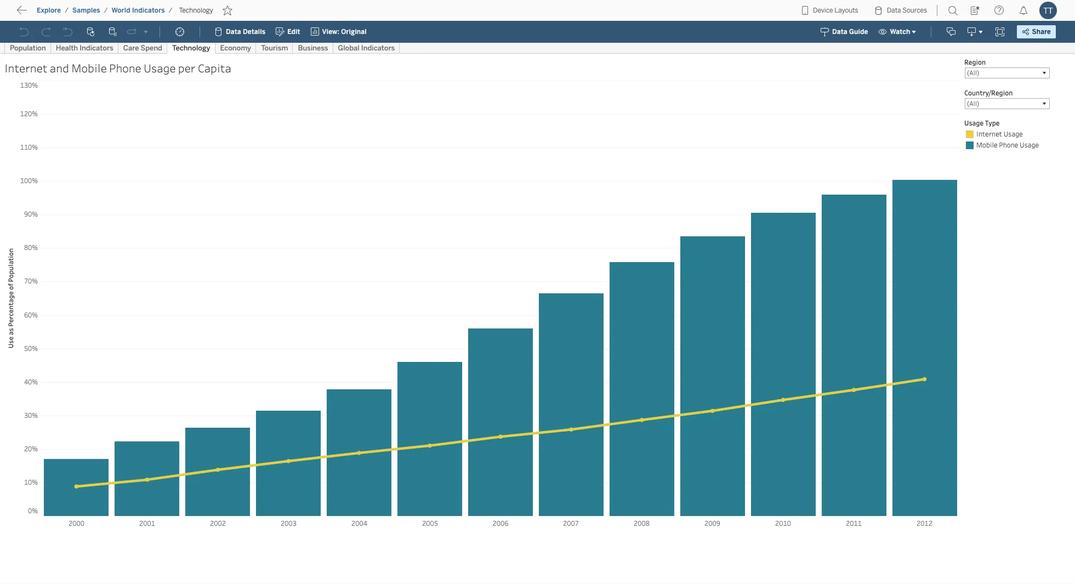 Task type: locate. For each thing, give the bounding box(es) containing it.
skip to content link
[[26, 6, 112, 21]]

world
[[112, 7, 130, 14]]

content
[[60, 8, 94, 19]]

skip
[[29, 8, 47, 19]]

2 / from the left
[[104, 7, 108, 14]]

/ left world
[[104, 7, 108, 14]]

/ right indicators
[[169, 7, 173, 14]]

2 horizontal spatial /
[[169, 7, 173, 14]]

samples
[[72, 7, 100, 14]]

samples link
[[72, 6, 101, 15]]

/ right the to
[[65, 7, 69, 14]]

world indicators link
[[111, 6, 165, 15]]

/
[[65, 7, 69, 14], [104, 7, 108, 14], [169, 7, 173, 14]]

to
[[49, 8, 58, 19]]

0 horizontal spatial /
[[65, 7, 69, 14]]

explore link
[[36, 6, 62, 15]]

1 horizontal spatial /
[[104, 7, 108, 14]]



Task type: vqa. For each thing, say whether or not it's contained in the screenshot.
It
no



Task type: describe. For each thing, give the bounding box(es) containing it.
technology
[[179, 7, 213, 14]]

explore
[[37, 7, 61, 14]]

1 / from the left
[[65, 7, 69, 14]]

technology element
[[176, 7, 217, 14]]

indicators
[[132, 7, 165, 14]]

skip to content
[[29, 8, 94, 19]]

explore / samples / world indicators /
[[37, 7, 173, 14]]

3 / from the left
[[169, 7, 173, 14]]



